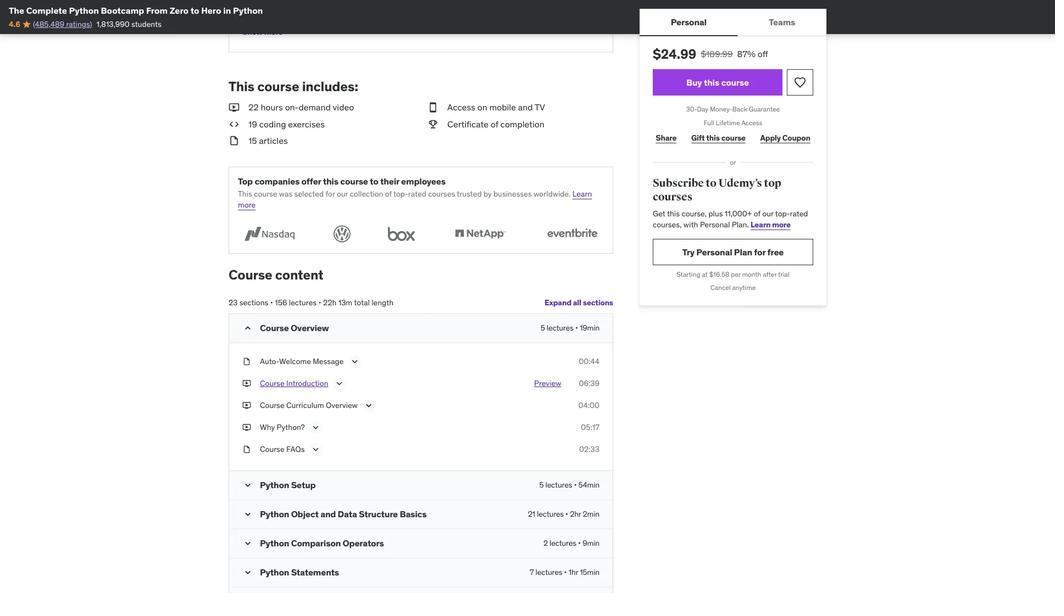 Task type: vqa. For each thing, say whether or not it's contained in the screenshot.


Task type: locate. For each thing, give the bounding box(es) containing it.
2 vertical spatial of
[[754, 209, 761, 219]]

share button
[[653, 127, 680, 149]]

4.6
[[9, 19, 20, 29]]

python left object
[[260, 509, 289, 520]]

of inside get this course, plus 11,000+ of our top-rated courses, with personal plan.
[[754, 209, 761, 219]]

2min
[[583, 510, 600, 520]]

includes:
[[302, 78, 358, 95]]

course for course introduction
[[260, 379, 285, 389]]

and
[[481, 24, 494, 34], [518, 102, 533, 113], [321, 509, 336, 520]]

• left 1hr
[[564, 568, 567, 578]]

0 vertical spatial top-
[[394, 189, 408, 199]]

more inside button
[[264, 27, 283, 37]]

access on mobile and tv
[[448, 102, 545, 113]]

1 vertical spatial learn more
[[751, 220, 791, 230]]

this for this course was selected for our collection of top-rated courses trusted by businesses worldwide.
[[238, 189, 252, 199]]

tab list
[[640, 9, 827, 36]]

1 vertical spatial learn more link
[[751, 220, 791, 230]]

and down how
[[481, 24, 494, 34]]

0 vertical spatial learn more
[[238, 189, 592, 210]]

1 horizontal spatial top-
[[776, 209, 790, 219]]

files
[[531, 24, 546, 34]]

course up "23"
[[229, 267, 272, 283]]

xsmall image inside show more button
[[285, 28, 294, 37]]

their
[[380, 176, 400, 187]]

5
[[541, 323, 545, 333], [540, 481, 544, 491]]

this right buy
[[704, 77, 720, 88]]

courses down subscribe at right top
[[653, 191, 693, 204]]

1 vertical spatial small image
[[242, 539, 253, 550]]

course up the back
[[722, 77, 749, 88]]

businesses
[[494, 189, 532, 199]]

show lecture description image for message
[[349, 357, 360, 368]]

1 vertical spatial of
[[385, 189, 392, 199]]

volkswagen image
[[330, 224, 354, 245]]

sections right "23"
[[240, 298, 269, 308]]

2 horizontal spatial and
[[518, 102, 533, 113]]

personal
[[671, 16, 707, 27], [700, 220, 730, 230], [697, 246, 733, 258]]

1 horizontal spatial show lecture description image
[[349, 357, 360, 368]]

04:00
[[579, 401, 600, 411]]

show lecture description image for overview
[[363, 401, 374, 412]]

this up courses,
[[667, 209, 680, 219]]

$24.99 $189.99 87% off
[[653, 46, 768, 62]]

1,813,990 students
[[97, 19, 162, 29]]

of
[[491, 118, 499, 130], [385, 189, 392, 199], [754, 209, 761, 219]]

curriculum
[[286, 401, 324, 411]]

0 vertical spatial for
[[326, 189, 335, 199]]

to up create
[[504, 13, 511, 23]]

0 horizontal spatial access
[[448, 102, 476, 113]]

show lecture description image down the course curriculum overview
[[310, 423, 321, 434]]

lectures right 21
[[537, 510, 564, 520]]

2 small image from the top
[[242, 539, 253, 550]]

2 show lecture description image from the top
[[310, 445, 321, 456]]

certificate of completion
[[448, 118, 545, 130]]

1 vertical spatial learn
[[751, 220, 771, 230]]

1 horizontal spatial rated
[[790, 209, 808, 219]]

show lecture description image
[[310, 423, 321, 434], [310, 445, 321, 456]]

1 horizontal spatial learn more
[[751, 220, 791, 230]]

1 vertical spatial overview
[[326, 401, 358, 411]]

2 horizontal spatial of
[[754, 209, 761, 219]]

0 horizontal spatial understand
[[260, 13, 300, 23]]

of right 11,000+
[[754, 209, 761, 219]]

0 horizontal spatial learn more link
[[238, 189, 592, 210]]

course inside button
[[260, 379, 285, 389]]

• left 2hr on the right bottom
[[566, 510, 569, 520]]

python left setup
[[260, 480, 289, 491]]

and left data on the bottom left of page
[[321, 509, 336, 520]]

1 vertical spatial 5
[[540, 481, 544, 491]]

python comparison operators
[[260, 538, 384, 549]]

try
[[683, 246, 695, 258]]

python for python comparison operators
[[260, 538, 289, 549]]

plan
[[734, 246, 753, 258]]

0 horizontal spatial sections
[[240, 298, 269, 308]]

0 vertical spatial our
[[337, 189, 348, 199]]

in
[[223, 5, 231, 16]]

0 horizontal spatial learn more
[[238, 189, 592, 210]]

access up certificate at the top left of page
[[448, 102, 476, 113]]

1 vertical spatial for
[[754, 246, 766, 258]]

course down the auto- on the bottom of the page
[[260, 379, 285, 389]]

0 vertical spatial access
[[448, 102, 476, 113]]

our right 11,000+
[[763, 209, 774, 219]]

1 horizontal spatial learn more link
[[751, 220, 791, 230]]

7
[[530, 568, 534, 578]]

python up python statements
[[260, 538, 289, 549]]

more for subscribe
[[773, 220, 791, 230]]

xsmall image
[[242, 13, 251, 23], [285, 28, 294, 37], [242, 379, 251, 389], [242, 401, 251, 411], [242, 423, 251, 433], [242, 445, 251, 455]]

1 horizontal spatial sections
[[583, 298, 614, 308]]

19 coding exercises
[[249, 118, 325, 130]]

0 vertical spatial personal
[[671, 16, 707, 27]]

22h 13m
[[323, 298, 353, 308]]

5 up 21 lectures • 2hr 2min on the right
[[540, 481, 544, 491]]

netapp image
[[449, 224, 512, 245]]

python setup
[[260, 480, 316, 491]]

1 vertical spatial more
[[238, 200, 256, 210]]

0 vertical spatial of
[[491, 118, 499, 130]]

54min
[[579, 481, 600, 491]]

1 horizontal spatial more
[[264, 27, 283, 37]]

course down 'why'
[[260, 445, 285, 455]]

1 sections from the left
[[583, 298, 614, 308]]

understand up show more
[[260, 13, 300, 23]]

and left tv
[[518, 102, 533, 113]]

gift this course
[[692, 133, 746, 143]]

0 vertical spatial show lecture description image
[[349, 357, 360, 368]]

this for gift
[[707, 133, 720, 143]]

more up free
[[773, 220, 791, 230]]

for
[[326, 189, 335, 199], [754, 246, 766, 258]]

5 lectures • 19min
[[541, 323, 600, 333]]

(485,489 ratings)
[[33, 19, 92, 29]]

show lecture description image right faqs
[[310, 445, 321, 456]]

statements
[[291, 567, 339, 579]]

personal down plus
[[700, 220, 730, 230]]

1 vertical spatial access
[[742, 118, 763, 127]]

learn more down employees
[[238, 189, 592, 210]]

0 horizontal spatial of
[[385, 189, 392, 199]]

auto-
[[260, 357, 279, 367]]

1 horizontal spatial learn
[[751, 220, 771, 230]]

starting at $16.58 per month after trial cancel anytime
[[677, 270, 790, 292]]

2hr
[[570, 510, 581, 520]]

trial
[[779, 270, 790, 279]]

personal up $16.58
[[697, 246, 733, 258]]

python left statements on the bottom of page
[[260, 567, 289, 579]]

• left 22h 13m
[[319, 298, 321, 308]]

python for python object and data structure basics
[[260, 509, 289, 520]]

1 vertical spatial this
[[238, 189, 252, 199]]

1 horizontal spatial courses
[[653, 191, 693, 204]]

this up 22
[[229, 78, 255, 95]]

learn right 'plan.'
[[751, 220, 771, 230]]

• left 19min
[[576, 323, 578, 333]]

0 horizontal spatial and
[[321, 509, 336, 520]]

lectures right 7
[[536, 568, 563, 578]]

1 small image from the top
[[242, 480, 253, 491]]

personal button
[[640, 9, 738, 35]]

2 vertical spatial show lecture description image
[[363, 401, 374, 412]]

lectures right the 2
[[550, 539, 577, 549]]

complex
[[302, 13, 331, 23]]

this down top
[[238, 189, 252, 199]]

top- down the their
[[394, 189, 408, 199]]

python right in
[[233, 5, 263, 16]]

1 understand from the left
[[260, 13, 300, 23]]

this course includes:
[[229, 78, 358, 95]]

buy this course
[[687, 77, 749, 88]]

and inside "understand how to use both the jupyter notebook and create .py files"
[[481, 24, 494, 34]]

overview down 23 sections • 156 lectures • 22h 13m total length
[[291, 323, 329, 334]]

more down top
[[238, 200, 256, 210]]

$16.58
[[710, 270, 730, 279]]

• for python object and data structure basics
[[566, 510, 569, 520]]

to inside the subscribe to udemy's top courses
[[706, 176, 717, 190]]

1 horizontal spatial understand
[[445, 13, 486, 23]]

try personal plan for free
[[683, 246, 784, 258]]

access down the back
[[742, 118, 763, 127]]

of down the their
[[385, 189, 392, 199]]

21 lectures • 2hr 2min
[[528, 510, 600, 520]]

more right show
[[264, 27, 283, 37]]

2 vertical spatial more
[[773, 220, 791, 230]]

back
[[733, 105, 748, 113]]

decorators.
[[372, 13, 410, 23]]

0 horizontal spatial for
[[326, 189, 335, 199]]

our down top companies offer this course to their employees
[[337, 189, 348, 199]]

overview
[[291, 323, 329, 334], [326, 401, 358, 411]]

small image
[[229, 101, 240, 114], [428, 101, 439, 114], [229, 118, 240, 130], [428, 118, 439, 130], [229, 135, 240, 147], [242, 323, 253, 334], [242, 510, 253, 521], [242, 568, 253, 579]]

2 horizontal spatial show lecture description image
[[363, 401, 374, 412]]

sections
[[583, 298, 614, 308], [240, 298, 269, 308]]

rated
[[408, 189, 427, 199], [790, 209, 808, 219]]

get this course, plus 11,000+ of our top-rated courses, with personal plan.
[[653, 209, 808, 230]]

0 vertical spatial 5
[[541, 323, 545, 333]]

1 vertical spatial personal
[[700, 220, 730, 230]]

• left 9min
[[578, 539, 581, 549]]

0 horizontal spatial top-
[[394, 189, 408, 199]]

show more button
[[242, 21, 294, 43]]

offer
[[302, 176, 321, 187]]

2 understand from the left
[[445, 13, 486, 23]]

0 vertical spatial learn
[[573, 189, 592, 199]]

courses down employees
[[428, 189, 455, 199]]

0 vertical spatial this
[[229, 78, 255, 95]]

show lecture description image for course faqs
[[310, 445, 321, 456]]

for left free
[[754, 246, 766, 258]]

1 vertical spatial show lecture description image
[[334, 379, 345, 390]]

apply
[[761, 133, 781, 143]]

0 horizontal spatial our
[[337, 189, 348, 199]]

sections inside dropdown button
[[583, 298, 614, 308]]

1 horizontal spatial access
[[742, 118, 763, 127]]

• for python setup
[[574, 481, 577, 491]]

why python?
[[260, 423, 305, 433]]

show lecture description image for why python?
[[310, 423, 321, 434]]

2
[[544, 539, 548, 549]]

lectures down expand
[[547, 323, 574, 333]]

1 show lecture description image from the top
[[310, 423, 321, 434]]

access
[[448, 102, 476, 113], [742, 118, 763, 127]]

our inside get this course, plus 11,000+ of our top-rated courses, with personal plan.
[[763, 209, 774, 219]]

1 horizontal spatial our
[[763, 209, 774, 219]]

5 down expand
[[541, 323, 545, 333]]

22 hours on-demand video
[[249, 102, 354, 113]]

small image
[[242, 480, 253, 491], [242, 539, 253, 550]]

0 horizontal spatial more
[[238, 200, 256, 210]]

02:33
[[580, 445, 600, 455]]

•
[[270, 298, 273, 308], [319, 298, 321, 308], [576, 323, 578, 333], [574, 481, 577, 491], [566, 510, 569, 520], [578, 539, 581, 549], [564, 568, 567, 578]]

access inside "30-day money-back guarantee full lifetime access"
[[742, 118, 763, 127]]

to
[[191, 5, 199, 16], [504, 13, 511, 23], [370, 176, 379, 187], [706, 176, 717, 190]]

• left 54min
[[574, 481, 577, 491]]

1 vertical spatial top-
[[776, 209, 790, 219]]

1 horizontal spatial and
[[481, 24, 494, 34]]

1 vertical spatial rated
[[790, 209, 808, 219]]

30-day money-back guarantee full lifetime access
[[687, 105, 780, 127]]

overview right 'curriculum'
[[326, 401, 358, 411]]

top-
[[394, 189, 408, 199], [776, 209, 790, 219]]

lectures for python object and data structure basics
[[537, 510, 564, 520]]

this inside get this course, plus 11,000+ of our top-rated courses, with personal plan.
[[667, 209, 680, 219]]

5 for python setup
[[540, 481, 544, 491]]

course up 'why'
[[260, 401, 285, 411]]

course down 156
[[260, 323, 289, 334]]

from
[[146, 5, 168, 16]]

00:44
[[579, 357, 600, 367]]

structure
[[359, 509, 398, 520]]

sections right all
[[583, 298, 614, 308]]

this inside button
[[704, 77, 720, 88]]

understand up the notebook
[[445, 13, 486, 23]]

course up hours
[[257, 78, 299, 95]]

0 horizontal spatial learn
[[573, 189, 592, 199]]

this right gift
[[707, 133, 720, 143]]

0 vertical spatial learn more link
[[238, 189, 592, 210]]

learn
[[573, 189, 592, 199], [751, 220, 771, 230]]

for down top companies offer this course to their employees
[[326, 189, 335, 199]]

personal up $24.99
[[671, 16, 707, 27]]

23 sections • 156 lectures • 22h 13m total length
[[229, 298, 394, 308]]

.py
[[520, 24, 529, 34]]

understand inside "understand how to use both the jupyter notebook and create .py files"
[[445, 13, 486, 23]]

2 horizontal spatial more
[[773, 220, 791, 230]]

teams
[[769, 16, 796, 27]]

hero
[[201, 5, 221, 16]]

lectures up 21 lectures • 2hr 2min on the right
[[546, 481, 572, 491]]

1 vertical spatial our
[[763, 209, 774, 219]]

course down companies
[[254, 189, 277, 199]]

top- down the top
[[776, 209, 790, 219]]

1 horizontal spatial of
[[491, 118, 499, 130]]

course for course content
[[229, 267, 272, 283]]

course for course overview
[[260, 323, 289, 334]]

show lecture description image
[[349, 357, 360, 368], [334, 379, 345, 390], [363, 401, 374, 412]]

0 horizontal spatial rated
[[408, 189, 427, 199]]

1 vertical spatial show lecture description image
[[310, 445, 321, 456]]

0 vertical spatial small image
[[242, 480, 253, 491]]

message
[[313, 357, 344, 367]]

more inside 'link'
[[238, 200, 256, 210]]

learn more link down employees
[[238, 189, 592, 210]]

1 horizontal spatial for
[[754, 246, 766, 258]]

to left udemy's
[[706, 176, 717, 190]]

learn more link for subscribe to udemy's top courses
[[751, 220, 791, 230]]

this for get
[[667, 209, 680, 219]]

learn right worldwide.
[[573, 189, 592, 199]]

0 vertical spatial more
[[264, 27, 283, 37]]

udemy's
[[719, 176, 762, 190]]

lectures for python statements
[[536, 568, 563, 578]]

of down access on mobile and tv
[[491, 118, 499, 130]]

0 horizontal spatial show lecture description image
[[334, 379, 345, 390]]

course inside button
[[722, 77, 749, 88]]

learn more up free
[[751, 220, 791, 230]]

2 vertical spatial and
[[321, 509, 336, 520]]

lectures for course overview
[[547, 323, 574, 333]]

expand all sections button
[[545, 292, 614, 314]]

money-
[[710, 105, 733, 113]]

buy this course button
[[653, 69, 783, 96]]

15
[[249, 135, 257, 146]]

cancel
[[711, 284, 731, 292]]

0 vertical spatial and
[[481, 24, 494, 34]]

learn more link up free
[[751, 220, 791, 230]]

0 vertical spatial show lecture description image
[[310, 423, 321, 434]]

full
[[704, 118, 715, 127]]



Task type: describe. For each thing, give the bounding box(es) containing it.
course up the collection
[[340, 176, 368, 187]]

the complete python bootcamp from zero to hero in python
[[9, 5, 263, 16]]

learn for subscribe to udemy's top courses
[[751, 220, 771, 230]]

small image for python setup
[[242, 480, 253, 491]]

bootcamp
[[101, 5, 144, 16]]

plus
[[709, 209, 723, 219]]

both
[[527, 13, 542, 23]]

video
[[333, 102, 354, 113]]

month
[[743, 270, 762, 279]]

notebook
[[445, 24, 479, 34]]

5 for course overview
[[541, 323, 545, 333]]

use
[[512, 13, 525, 23]]

course for course curriculum overview
[[260, 401, 285, 411]]

python for python setup
[[260, 480, 289, 491]]

nasdaq image
[[238, 224, 301, 245]]

• for python statements
[[564, 568, 567, 578]]

after
[[763, 270, 777, 279]]

top companies offer this course to their employees
[[238, 176, 446, 187]]

content
[[275, 267, 324, 283]]

15min
[[580, 568, 600, 578]]

xsmall image
[[242, 357, 251, 367]]

tab list containing personal
[[640, 9, 827, 36]]

0 vertical spatial rated
[[408, 189, 427, 199]]

1 vertical spatial and
[[518, 102, 533, 113]]

exercises
[[288, 118, 325, 130]]

this right offer
[[323, 176, 339, 187]]

this course was selected for our collection of top-rated courses trusted by businesses worldwide.
[[238, 189, 571, 199]]

personal inside get this course, plus 11,000+ of our top-rated courses, with personal plan.
[[700, 220, 730, 230]]

learn more for top companies offer this course to their employees
[[238, 189, 592, 210]]

0 horizontal spatial courses
[[428, 189, 455, 199]]

2 sections from the left
[[240, 298, 269, 308]]

21
[[528, 510, 535, 520]]

to inside "understand how to use both the jupyter notebook and create .py files"
[[504, 13, 511, 23]]

more for top
[[238, 200, 256, 210]]

object
[[291, 509, 319, 520]]

anytime
[[733, 284, 756, 292]]

coupon
[[783, 133, 811, 143]]

completion
[[501, 118, 545, 130]]

python for python statements
[[260, 567, 289, 579]]

learn more link for top companies offer this course to their employees
[[238, 189, 592, 210]]

understand for understand how to use both the jupyter notebook and create .py files
[[445, 13, 486, 23]]

19min
[[580, 323, 600, 333]]

personal inside button
[[671, 16, 707, 27]]

course for course faqs
[[260, 445, 285, 455]]

course down 'lifetime' at the right top
[[722, 133, 746, 143]]

complete
[[26, 5, 67, 16]]

certificate
[[448, 118, 489, 130]]

lectures right 156
[[289, 298, 317, 308]]

show more
[[242, 27, 283, 37]]

course introduction
[[260, 379, 328, 389]]

eventbrite image
[[541, 224, 604, 245]]

course curriculum overview
[[260, 401, 358, 411]]

lectures for python setup
[[546, 481, 572, 491]]

gift this course link
[[689, 127, 749, 149]]

auto-welcome message
[[260, 357, 344, 367]]

on
[[478, 102, 488, 113]]

learn more for subscribe to udemy's top courses
[[751, 220, 791, 230]]

top- inside get this course, plus 11,000+ of our top-rated courses, with personal plan.
[[776, 209, 790, 219]]

the
[[544, 13, 555, 23]]

7 lectures • 1hr 15min
[[530, 568, 600, 578]]

1,813,990
[[97, 19, 130, 29]]

courses inside the subscribe to udemy's top courses
[[653, 191, 693, 204]]

apply coupon button
[[758, 127, 814, 149]]

15 articles
[[249, 135, 288, 146]]

22
[[249, 102, 259, 113]]

selected
[[294, 189, 324, 199]]

this for this course includes:
[[229, 78, 255, 95]]

preview
[[534, 379, 562, 389]]

box image
[[383, 224, 420, 245]]

guarantee
[[749, 105, 780, 113]]

expand all sections
[[545, 298, 614, 308]]

how
[[488, 13, 502, 23]]

was
[[279, 189, 293, 199]]

all
[[573, 298, 582, 308]]

by
[[484, 189, 492, 199]]

11,000+
[[725, 209, 752, 219]]

faqs
[[286, 445, 305, 455]]

$24.99
[[653, 46, 697, 62]]

zero
[[170, 5, 189, 16]]

buy
[[687, 77, 702, 88]]

understand for understand complex topics, like decorators.
[[260, 13, 300, 23]]

like
[[358, 13, 370, 23]]

• for course overview
[[576, 323, 578, 333]]

• for python comparison operators
[[578, 539, 581, 549]]

5 lectures • 54min
[[540, 481, 600, 491]]

employees
[[401, 176, 446, 187]]

understand complex topics, like decorators.
[[260, 13, 410, 23]]

coding
[[259, 118, 286, 130]]

156
[[275, 298, 287, 308]]

small image for python comparison operators
[[242, 539, 253, 550]]

off
[[758, 48, 768, 59]]

to up the collection
[[370, 176, 379, 187]]

create
[[496, 24, 518, 34]]

per
[[731, 270, 741, 279]]

python?
[[277, 423, 305, 433]]

to right zero at left
[[191, 5, 199, 16]]

1hr
[[569, 568, 578, 578]]

trusted
[[457, 189, 482, 199]]

gift
[[692, 133, 705, 143]]

wishlist image
[[794, 76, 807, 89]]

day
[[697, 105, 709, 113]]

this for buy
[[704, 77, 720, 88]]

course,
[[682, 209, 707, 219]]

jupyter
[[557, 13, 582, 23]]

top
[[238, 176, 253, 187]]

apply coupon
[[761, 133, 811, 143]]

2 vertical spatial personal
[[697, 246, 733, 258]]

$189.99
[[701, 48, 733, 59]]

python object and data structure basics
[[260, 509, 427, 520]]

rated inside get this course, plus 11,000+ of our top-rated courses, with personal plan.
[[790, 209, 808, 219]]

learn for top companies offer this course to their employees
[[573, 189, 592, 199]]

course content
[[229, 267, 324, 283]]

or
[[730, 158, 736, 167]]

basics
[[400, 509, 427, 520]]

9min
[[583, 539, 600, 549]]

• left 156
[[270, 298, 273, 308]]

python up the ratings)
[[69, 5, 99, 16]]

lectures for python comparison operators
[[550, 539, 577, 549]]

course faqs
[[260, 445, 305, 455]]

python statements
[[260, 567, 339, 579]]

0 vertical spatial overview
[[291, 323, 329, 334]]

87%
[[738, 48, 756, 59]]

lifetime
[[716, 118, 740, 127]]

23
[[229, 298, 238, 308]]

topics,
[[333, 13, 356, 23]]

total
[[354, 298, 370, 308]]

comparison
[[291, 538, 341, 549]]



